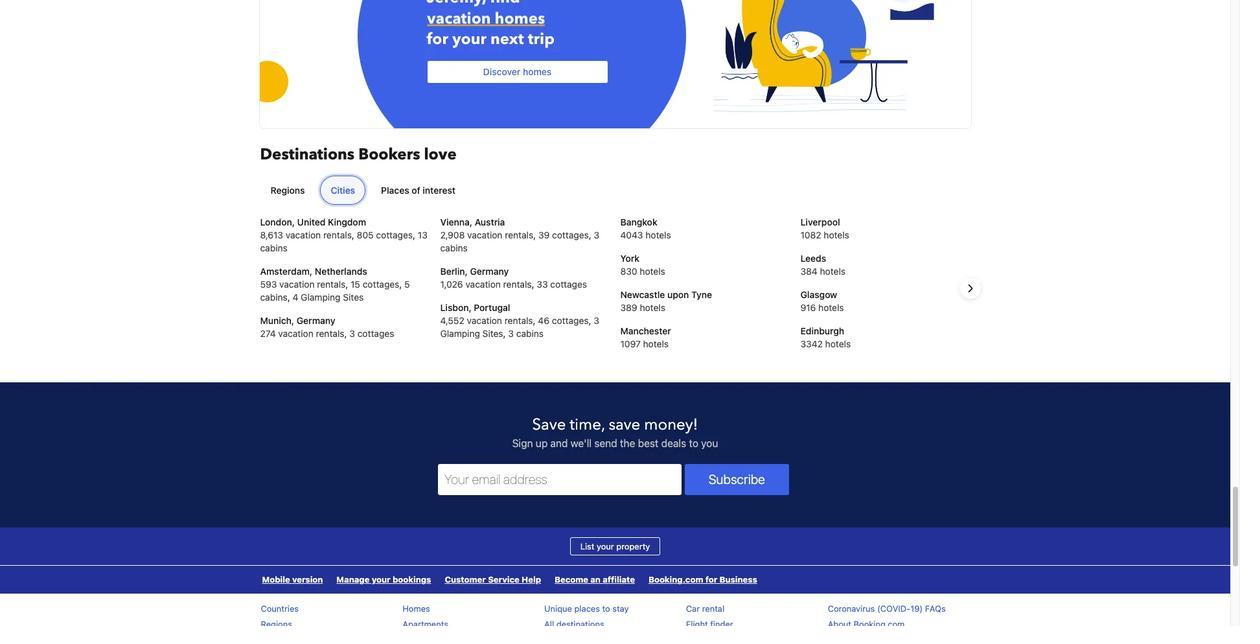 Task type: locate. For each thing, give the bounding box(es) containing it.
coronavirus (covid-19) faqs
[[828, 604, 946, 614]]

the
[[620, 438, 636, 449]]

hotels down bangkok
[[646, 230, 671, 241]]

hotels for glasgow
[[819, 302, 844, 313]]

homes down trip
[[523, 66, 552, 77]]

hotels inside edinburgh 3342 hotels
[[826, 338, 851, 350]]

2 horizontal spatial your
[[597, 541, 614, 552]]

916
[[801, 302, 816, 313]]

germany inside berlin, germany 1,026 vacation rentals , 33 cottages
[[470, 266, 509, 277]]

cabins inside 13 cabins
[[260, 243, 288, 254]]

berlin, germany link
[[440, 266, 509, 277]]

glamping inside 3 glamping sites
[[440, 328, 480, 339]]

to left "you"
[[689, 438, 699, 449]]

navigation containing mobile version
[[256, 566, 765, 594]]

1 vertical spatial for
[[706, 574, 718, 585]]

sites down 4,552 vacation rentals link
[[483, 328, 503, 339]]

hotels inside the bangkok 4043 hotels
[[646, 230, 671, 241]]

customer service help
[[445, 574, 541, 585]]

lisbon,
[[440, 302, 472, 313]]

your right list
[[597, 541, 614, 552]]

0 vertical spatial your
[[452, 29, 487, 50]]

rentals down the kingdom
[[323, 230, 352, 241]]

, down 4,552 vacation rentals , 46 cottages ,
[[503, 328, 506, 339]]

1 horizontal spatial germany
[[470, 266, 509, 277]]

0 horizontal spatial to
[[603, 604, 610, 614]]

, left 33
[[532, 279, 535, 290]]

0 vertical spatial sites
[[343, 292, 364, 303]]

274
[[260, 328, 276, 339]]

homes link
[[403, 604, 430, 614]]

33 cottages link
[[537, 279, 587, 290]]

destinations bookers love
[[260, 144, 457, 165]]

, left 805
[[352, 230, 355, 241]]

hotels down 'manchester' at right
[[643, 338, 669, 350]]

sites down 15
[[343, 292, 364, 303]]

homes for discover homes
[[523, 66, 552, 77]]

up
[[536, 438, 548, 449]]

mobile version
[[262, 574, 323, 585]]

liverpool
[[801, 217, 840, 228]]

save
[[609, 414, 641, 436]]

london,
[[260, 217, 295, 228]]

region
[[250, 216, 981, 361]]

business
[[720, 574, 758, 585]]

send
[[595, 438, 618, 449]]

rentals inside berlin, germany 1,026 vacation rentals , 33 cottages
[[503, 279, 532, 290]]

cottages right 46
[[552, 315, 589, 326]]

discover
[[483, 66, 521, 77]]

germany for berlin, germany
[[470, 266, 509, 277]]

1 vertical spatial to
[[603, 604, 610, 614]]

your for bookings
[[372, 574, 391, 585]]

rentals for 805
[[323, 230, 352, 241]]

save time, save money! sign up and we'll send the best deals to you
[[512, 414, 718, 449]]

deals
[[662, 438, 687, 449]]

3 right 39 cottages link
[[594, 230, 600, 241]]

of
[[412, 185, 421, 196]]

help
[[522, 574, 541, 585]]

your inside navigation
[[372, 574, 391, 585]]

3 cabins link down 4,552 vacation rentals , 46 cottages ,
[[508, 328, 544, 339]]

homes up the discover homes at top left
[[495, 8, 545, 29]]

rentals inside munich, germany 274 vacation rentals , 3 cottages
[[316, 328, 345, 339]]

cabins down 8,613
[[260, 243, 288, 254]]

hotels down the liverpool at the top of page
[[824, 230, 850, 241]]

0 vertical spatial to
[[689, 438, 699, 449]]

germany up the 274 vacation rentals link
[[297, 315, 336, 326]]

region containing london, united kingdom
[[250, 216, 981, 361]]

mobile
[[262, 574, 290, 585]]

Your email address email field
[[438, 464, 682, 495]]

stay
[[613, 604, 629, 614]]

0 horizontal spatial germany
[[297, 315, 336, 326]]

3 cabins
[[440, 230, 600, 254]]

to inside save time, save money! sign up and we'll send the best deals to you
[[689, 438, 699, 449]]

cottages right 39
[[552, 230, 589, 241]]

kingdom
[[328, 217, 366, 228]]

become an affiliate
[[555, 574, 635, 585]]

1 horizontal spatial your
[[452, 29, 487, 50]]

cottages right 15
[[363, 279, 400, 290]]

for
[[427, 29, 449, 50], [706, 574, 718, 585]]

newcastle upon tyne 389 hotels
[[621, 289, 712, 313]]

homes
[[495, 8, 545, 29], [523, 66, 552, 77]]

list your property link
[[570, 537, 661, 556]]

2 vertical spatial your
[[372, 574, 391, 585]]

regions
[[271, 185, 305, 196]]

, 3 cabins
[[503, 328, 544, 339]]

your for next
[[452, 29, 487, 50]]

lisbon, portugal
[[440, 302, 510, 313]]

1 vertical spatial homes
[[523, 66, 552, 77]]

cabins down 593
[[260, 292, 288, 303]]

cottages down 15 cottages link
[[358, 328, 394, 339]]

hotels inside leeds 384 hotels
[[820, 266, 846, 277]]

3 cabins link
[[440, 230, 600, 254], [508, 328, 544, 339]]

amsterdam,
[[260, 266, 313, 277]]

hotels down glasgow at the right of the page
[[819, 302, 844, 313]]

for inside booking.com for business link
[[706, 574, 718, 585]]

cottages for 46
[[552, 315, 589, 326]]

3 down 4 glamping sites link at the left
[[350, 328, 355, 339]]

interest
[[423, 185, 456, 196]]

8,613 vacation rentals link
[[260, 230, 352, 241]]

1 vertical spatial germany
[[297, 315, 336, 326]]

0 vertical spatial germany
[[470, 266, 509, 277]]

to left stay on the bottom of page
[[603, 604, 610, 614]]

4 glamping sites link
[[293, 292, 364, 303]]

hotels right 830
[[640, 266, 666, 277]]

hotels inside 'manchester 1097 hotels'
[[643, 338, 669, 350]]

hotels inside glasgow 916 hotels
[[819, 302, 844, 313]]

glasgow 916 hotels
[[801, 289, 844, 313]]

rentals for 39
[[505, 230, 534, 241]]

germany up 1,026 vacation rentals link
[[470, 266, 509, 277]]

hotels down newcastle
[[640, 302, 666, 313]]

0 horizontal spatial glamping
[[301, 292, 341, 303]]

manchester 1097 hotels
[[621, 326, 671, 350]]

love
[[424, 144, 457, 165]]

19)
[[911, 604, 923, 614]]

cities button
[[321, 176, 366, 205]]

2,908 vacation rentals , 39 cottages ,
[[440, 230, 594, 241]]

1 vertical spatial sites
[[483, 328, 503, 339]]

3 cabins link down austria
[[440, 230, 600, 254]]

1 horizontal spatial to
[[689, 438, 699, 449]]

glamping down 4,552 at left bottom
[[440, 328, 480, 339]]

rentals left 33
[[503, 279, 532, 290]]

rentals up 4 glamping sites link at the left
[[317, 279, 346, 290]]

cabins inside 3 cabins
[[440, 243, 468, 254]]

1 vertical spatial glamping
[[440, 328, 480, 339]]

save
[[533, 414, 566, 436]]

rentals down munich, germany "link"
[[316, 328, 345, 339]]

germany inside munich, germany 274 vacation rentals , 3 cottages
[[297, 315, 336, 326]]

rentals
[[323, 230, 352, 241], [505, 230, 534, 241], [317, 279, 346, 290], [503, 279, 532, 290], [505, 315, 533, 326], [316, 328, 345, 339]]

tab list
[[255, 176, 971, 206]]

homes for vacation homes
[[495, 8, 545, 29]]

cottages right 33
[[551, 279, 587, 290]]

15
[[351, 279, 360, 290]]

hotels inside the liverpool 1082 hotels
[[824, 230, 850, 241]]

navigation
[[256, 566, 765, 594]]

593
[[260, 279, 277, 290]]

3 right 46 cottages link
[[594, 315, 600, 326]]

, left 46
[[533, 315, 536, 326]]

cabins inside 5 cabins
[[260, 292, 288, 303]]

hotels down leeds
[[820, 266, 846, 277]]

time,
[[570, 414, 605, 436]]

1 horizontal spatial glamping
[[440, 328, 480, 339]]

glamping down 593 vacation rentals , 15 cottages ,
[[301, 292, 341, 303]]

affiliate
[[603, 574, 635, 585]]

2,908 vacation rentals link
[[440, 230, 534, 241]]

(covid-
[[878, 604, 911, 614]]

cabins down 2,908
[[440, 243, 468, 254]]

, left the 5
[[400, 279, 402, 290]]

, left 3 cottages link
[[345, 328, 347, 339]]

tyne
[[692, 289, 712, 300]]

rentals left 39
[[505, 230, 534, 241]]

1 vertical spatial your
[[597, 541, 614, 552]]

1 horizontal spatial sites
[[483, 328, 503, 339]]

leeds 384 hotels
[[801, 253, 846, 277]]

lisbon, portugal link
[[440, 302, 510, 313]]

cottages left 13
[[376, 230, 413, 241]]

cabins
[[260, 243, 288, 254], [440, 243, 468, 254], [260, 292, 288, 303], [517, 328, 544, 339]]

hotels inside newcastle upon tyne 389 hotels
[[640, 302, 666, 313]]

8,613
[[260, 230, 283, 241]]

manage
[[337, 574, 370, 585]]

sites
[[343, 292, 364, 303], [483, 328, 503, 339]]

trip
[[528, 29, 555, 50]]

0 horizontal spatial for
[[427, 29, 449, 50]]

your right manage
[[372, 574, 391, 585]]

593 vacation rentals link
[[260, 279, 346, 290]]

1 horizontal spatial for
[[706, 574, 718, 585]]

0 horizontal spatial sites
[[343, 292, 364, 303]]

countries
[[261, 604, 299, 614]]

subscribe
[[709, 472, 765, 487]]

4
[[293, 292, 298, 303]]

0 vertical spatial for
[[427, 29, 449, 50]]

cabins for 3 cabins
[[440, 243, 468, 254]]

rentals up ", 3 cabins"
[[505, 315, 533, 326]]

sites inside 3 glamping sites
[[483, 328, 503, 339]]

tab list containing regions
[[255, 176, 971, 206]]

0 horizontal spatial your
[[372, 574, 391, 585]]

cottages
[[376, 230, 413, 241], [552, 230, 589, 241], [363, 279, 400, 290], [551, 279, 587, 290], [552, 315, 589, 326], [358, 328, 394, 339]]

hotels inside 'york 830 hotels'
[[640, 266, 666, 277]]

glasgow
[[801, 289, 838, 300]]

countries link
[[261, 604, 299, 614]]

, 4 glamping sites
[[288, 292, 364, 303]]

3 inside munich, germany 274 vacation rentals , 3 cottages
[[350, 328, 355, 339]]

13 cabins
[[260, 230, 428, 254]]

805 cottages link
[[357, 230, 413, 241]]

next content image
[[963, 281, 978, 296]]

hotels down edinburgh
[[826, 338, 851, 350]]

0 vertical spatial homes
[[495, 8, 545, 29]]

5 cabins
[[260, 279, 410, 303]]

your left 'next' at the left of page
[[452, 29, 487, 50]]



Task type: describe. For each thing, give the bounding box(es) containing it.
hotels for liverpool
[[824, 230, 850, 241]]

next
[[491, 29, 524, 50]]

rentals for 15
[[317, 279, 346, 290]]

car
[[686, 604, 700, 614]]

service
[[488, 574, 520, 585]]

unique places to stay
[[545, 604, 629, 614]]

cabins for 5 cabins
[[260, 292, 288, 303]]

list
[[581, 541, 595, 552]]

booking.com for business link
[[642, 566, 764, 594]]

manage your bookings link
[[330, 566, 438, 594]]

13 cabins link
[[260, 230, 428, 254]]

hotels for york
[[640, 266, 666, 277]]

, left 15
[[346, 279, 348, 290]]

3 down 4,552 vacation rentals , 46 cottages ,
[[508, 328, 514, 339]]

regions button
[[260, 176, 315, 205]]

unique places to stay link
[[545, 604, 629, 614]]

274 vacation rentals link
[[260, 328, 345, 339]]

unique
[[545, 604, 572, 614]]

germany for munich, germany
[[297, 315, 336, 326]]

cottages for 15
[[363, 279, 400, 290]]

, left 13
[[413, 230, 416, 241]]

coronavirus (covid-19) faqs link
[[828, 604, 946, 614]]

we'll
[[571, 438, 592, 449]]

1,026 vacation rentals link
[[440, 279, 532, 290]]

portugal
[[474, 302, 510, 313]]

places
[[575, 604, 600, 614]]

save time, save money! footer
[[0, 382, 1231, 626]]

car rental link
[[686, 604, 725, 614]]

rentals for 46
[[505, 315, 533, 326]]

33
[[537, 279, 548, 290]]

39 cottages link
[[539, 230, 589, 241]]

leeds
[[801, 253, 827, 264]]

subscribe button
[[685, 464, 790, 495]]

manchester
[[621, 326, 671, 337]]

13
[[418, 230, 428, 241]]

list your property
[[581, 541, 650, 552]]

discover homes
[[483, 66, 552, 77]]

384
[[801, 266, 818, 277]]

cottages inside munich, germany 274 vacation rentals , 3 cottages
[[358, 328, 394, 339]]

austria
[[475, 217, 505, 228]]

places of interest button
[[371, 176, 466, 205]]

mobile version link
[[256, 566, 330, 594]]

593 vacation rentals , 15 cottages ,
[[260, 279, 405, 290]]

, left 4
[[288, 292, 290, 303]]

3 glamping sites
[[440, 315, 600, 339]]

3 inside 3 cabins
[[594, 230, 600, 241]]

money!
[[645, 414, 698, 436]]

amsterdam, netherlands
[[260, 266, 367, 277]]

vacation inside munich, germany 274 vacation rentals , 3 cottages
[[278, 328, 314, 339]]

car rental
[[686, 604, 725, 614]]

, left 39
[[534, 230, 536, 241]]

vienna, austria
[[440, 217, 505, 228]]

customer
[[445, 574, 486, 585]]

for your next trip
[[427, 29, 555, 50]]

4043
[[621, 230, 643, 241]]

become an affiliate link
[[548, 566, 642, 594]]

hotels for bangkok
[[646, 230, 671, 241]]

cottages for 805
[[376, 230, 413, 241]]

you
[[701, 438, 718, 449]]

version
[[292, 574, 323, 585]]

cottages inside berlin, germany 1,026 vacation rentals , 33 cottages
[[551, 279, 587, 290]]

cabins down 4,552 vacation rentals , 46 cottages ,
[[517, 328, 544, 339]]

805
[[357, 230, 374, 241]]

, left the 4043
[[589, 230, 592, 241]]

london, united kingdom link
[[260, 217, 366, 228]]

, inside berlin, germany 1,026 vacation rentals , 33 cottages
[[532, 279, 535, 290]]

1097
[[621, 338, 641, 350]]

booking.com
[[649, 574, 704, 585]]

rental
[[702, 604, 725, 614]]

0 vertical spatial glamping
[[301, 292, 341, 303]]

an
[[591, 574, 601, 585]]

sign
[[512, 438, 533, 449]]

berlin,
[[440, 266, 468, 277]]

customer service help link
[[438, 566, 548, 594]]

and
[[551, 438, 568, 449]]

places of interest
[[381, 185, 456, 196]]

830
[[621, 266, 638, 277]]

york 830 hotels
[[621, 253, 666, 277]]

berlin, germany 1,026 vacation rentals , 33 cottages
[[440, 266, 587, 290]]

bangkok 4043 hotels
[[621, 217, 671, 241]]

3342
[[801, 338, 823, 350]]

, inside munich, germany 274 vacation rentals , 3 cottages
[[345, 328, 347, 339]]

cabins for 13 cabins
[[260, 243, 288, 254]]

manage your bookings
[[337, 574, 431, 585]]

3 inside 3 glamping sites
[[594, 315, 600, 326]]

5
[[405, 279, 410, 290]]

1 vertical spatial 3 cabins link
[[508, 328, 544, 339]]

bookers
[[359, 144, 420, 165]]

cottages for 39
[[552, 230, 589, 241]]

navigation inside save time, save money! footer
[[256, 566, 765, 594]]

become
[[555, 574, 589, 585]]

vacation homes
[[427, 8, 545, 29]]

4,552 vacation rentals link
[[440, 315, 533, 326]]

39
[[539, 230, 550, 241]]

4,552 vacation rentals , 46 cottages ,
[[440, 315, 594, 326]]

1082
[[801, 230, 822, 241]]

newcastle
[[621, 289, 665, 300]]

upon
[[668, 289, 689, 300]]

hotels for leeds
[[820, 266, 846, 277]]

london, united kingdom
[[260, 217, 366, 228]]

faqs
[[926, 604, 946, 614]]

edinburgh 3342 hotels
[[801, 326, 851, 350]]

vienna, austria link
[[440, 217, 505, 228]]

destinations
[[260, 144, 355, 165]]

liverpool 1082 hotels
[[801, 217, 850, 241]]

your for property
[[597, 541, 614, 552]]

hotels for manchester
[[643, 338, 669, 350]]

0 vertical spatial 3 cabins link
[[440, 230, 600, 254]]

hotels for edinburgh
[[826, 338, 851, 350]]

munich,
[[260, 315, 294, 326]]

amsterdam, netherlands link
[[260, 266, 367, 277]]

vacation inside berlin, germany 1,026 vacation rentals , 33 cottages
[[466, 279, 501, 290]]

bookings
[[393, 574, 431, 585]]

, right 46
[[589, 315, 591, 326]]

vienna,
[[440, 217, 473, 228]]



Task type: vqa. For each thing, say whether or not it's contained in the screenshot.


